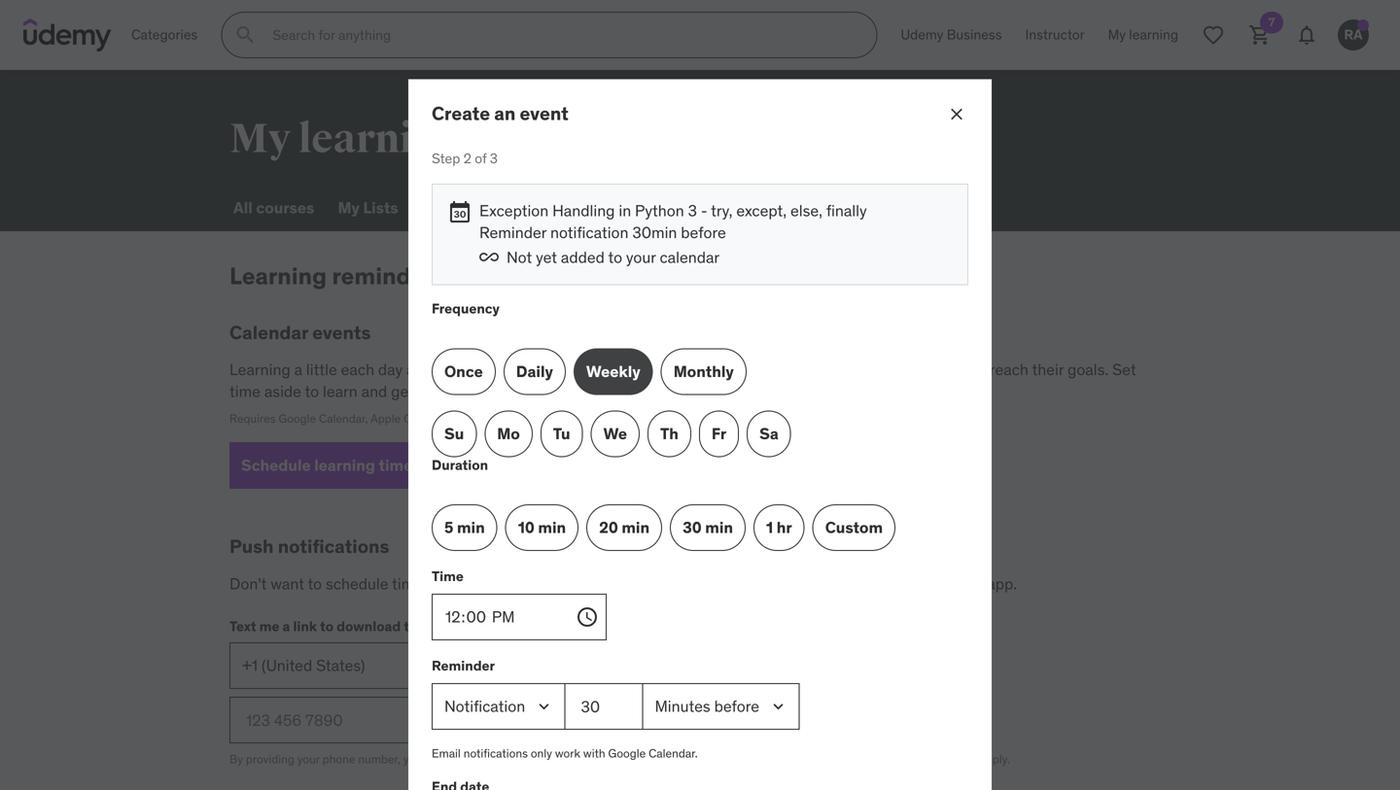 Task type: describe. For each thing, give the bounding box(es) containing it.
0 horizontal spatial app.
[[791, 752, 813, 767]]

event
[[520, 101, 569, 125]]

to down little
[[305, 382, 319, 402]]

1 vertical spatial notifications
[[731, 574, 817, 594]]

learning inside learning a little each day adds up. research shows that students who make learning a habit are more likely to reach their goals. set time aside to learn and get reminders using your learning scheduler. requires google calendar, apple calendar, or outlook
[[229, 360, 291, 380]]

requires
[[229, 411, 276, 426]]

min for 5 min
[[457, 518, 485, 538]]

get inside learning a little each day adds up. research shows that students who make learning a habit are more likely to reach their goals. set time aside to learn and get reminders using your learning scheduler. requires google calendar, apple calendar, or outlook
[[391, 382, 414, 402]]

0 horizontal spatial link
[[293, 618, 317, 635]]

udemy image
[[23, 18, 112, 52]]

all
[[233, 198, 253, 218]]

small image inside the schedule learning time button
[[416, 456, 436, 476]]

a right me
[[283, 618, 290, 635]]

instructor link
[[1014, 12, 1096, 58]]

calendar events
[[229, 321, 371, 344]]

min for 30 min
[[705, 518, 733, 538]]

fr
[[712, 424, 727, 444]]

1 calendar, from the left
[[319, 411, 368, 426]]

tools
[[663, 198, 700, 218]]

scheduler.
[[627, 382, 698, 402]]

1 vertical spatial the
[[404, 618, 425, 635]]

wishlist link
[[418, 185, 486, 231]]

only
[[531, 747, 552, 762]]

medium image
[[448, 200, 472, 224]]

all courses
[[233, 198, 315, 218]]

outlook
[[469, 411, 510, 426]]

send button
[[420, 697, 498, 744]]

schedule
[[326, 574, 389, 594]]

text me a link to download the app
[[229, 618, 453, 635]]

handling
[[552, 201, 615, 221]]

exception handling in python 3 - try, except, else, finally reminder notification 30min before
[[479, 201, 867, 242]]

your inside learning a little each day adds up. research shows that students who make learning a habit are more likely to reach their goals. set time aside to learn and get reminders using your learning scheduler. requires google calendar, apple calendar, or outlook
[[533, 382, 563, 402]]

don't
[[229, 574, 267, 594]]

and
[[361, 382, 387, 402]]

google inside create an event dialog
[[608, 747, 646, 762]]

daily
[[516, 362, 553, 381]]

0 vertical spatial small image
[[479, 248, 499, 267]]

else,
[[791, 201, 823, 221]]

events
[[312, 321, 371, 344]]

mobile
[[937, 574, 984, 594]]

students
[[617, 360, 678, 380]]

learning up lists
[[298, 114, 462, 164]]

send
[[440, 710, 478, 730]]

learning for learning tools
[[594, 198, 659, 218]]

research
[[469, 360, 534, 380]]

providing
[[246, 752, 295, 767]]

try,
[[711, 201, 733, 221]]

submit search image
[[234, 23, 257, 47]]

are
[[868, 360, 890, 380]]

learning for learning reminders
[[229, 262, 327, 291]]

1 horizontal spatial get
[[667, 574, 690, 594]]

to right agree
[[457, 752, 468, 767]]

number,
[[358, 752, 401, 767]]

30
[[683, 518, 702, 538]]

close modal image
[[947, 104, 967, 124]]

a right message
[[727, 752, 733, 767]]

sa
[[760, 424, 779, 444]]

text
[[229, 618, 256, 635]]

set inside learning a little each day adds up. research shows that students who make learning a habit are more likely to reach their goals. set time aside to learn and get reminders using your learning scheduler. requires google calendar, apple calendar, or outlook
[[1112, 360, 1136, 380]]

don't want to schedule time blocks? set a learning reminder to get push notifications from the udemy mobile app.
[[229, 574, 1017, 594]]

weekly
[[586, 362, 641, 381]]

udemy business
[[901, 26, 1002, 43]]

once
[[444, 362, 483, 381]]

apply.
[[980, 752, 1010, 767]]

by
[[229, 752, 243, 767]]

time left time
[[392, 574, 423, 594]]

push notifications
[[229, 535, 389, 558]]

30min
[[632, 222, 677, 242]]

time left automated
[[544, 752, 567, 767]]

1
[[766, 518, 773, 538]]

little
[[306, 360, 337, 380]]

duration
[[432, 456, 488, 474]]

reminders inside learning a little each day adds up. research shows that students who make learning a habit are more likely to reach their goals. set time aside to learn and get reminders using your learning scheduler. requires google calendar, apple calendar, or outlook
[[418, 382, 488, 402]]

using
[[492, 382, 530, 402]]

all courses link
[[229, 185, 318, 231]]

step
[[432, 150, 460, 167]]

message
[[652, 752, 699, 767]]

learning right the make
[[756, 360, 813, 380]]

time inside learning a little each day adds up. research shows that students who make learning a habit are more likely to reach their goals. set time aside to learn and get reminders using your learning scheduler. requires google calendar, apple calendar, or outlook
[[229, 382, 261, 402]]

phone
[[323, 752, 355, 767]]

custom
[[825, 518, 883, 538]]

archived
[[505, 198, 571, 218]]

receive
[[471, 752, 508, 767]]

learning tools link
[[590, 185, 704, 231]]

20
[[599, 518, 618, 538]]

except,
[[736, 201, 787, 221]]

that
[[585, 360, 613, 380]]

hr
[[777, 518, 792, 538]]

python
[[635, 201, 684, 221]]

notifications for push notifications
[[278, 535, 389, 558]]

reach
[[990, 360, 1029, 380]]

123 456 7890 text field
[[229, 697, 420, 744]]

my lists link
[[334, 185, 402, 231]]

exception
[[479, 201, 549, 221]]

archived link
[[502, 185, 575, 231]]

reminder inside exception handling in python 3 - try, except, else, finally reminder notification 30min before
[[479, 222, 547, 242]]

0 horizontal spatial set
[[484, 574, 507, 594]]

a up time time field on the left of the page
[[511, 574, 519, 594]]

su
[[444, 424, 464, 444]]

to right reminder
[[649, 574, 663, 594]]

want
[[271, 574, 304, 594]]



Task type: vqa. For each thing, say whether or not it's contained in the screenshot.
the Udemy "IMAGE"
yes



Task type: locate. For each thing, give the bounding box(es) containing it.
my for my learning
[[229, 114, 291, 164]]

notifications down 1
[[731, 574, 817, 594]]

get left standard on the right bottom of page
[[771, 752, 788, 767]]

to left standard on the right bottom of page
[[757, 752, 768, 767]]

courses
[[256, 198, 315, 218]]

2 calendar, from the left
[[404, 411, 453, 426]]

1 hr
[[766, 518, 792, 538]]

3 left -
[[688, 201, 697, 221]]

small image
[[479, 248, 499, 267], [416, 456, 436, 476]]

th
[[660, 424, 679, 444]]

monthly
[[674, 362, 734, 381]]

a left habit
[[817, 360, 825, 380]]

you
[[403, 752, 422, 767]]

min right 10
[[538, 518, 566, 538]]

20 min
[[599, 518, 650, 538]]

2 vertical spatial get
[[771, 752, 788, 767]]

1 horizontal spatial notifications
[[464, 747, 528, 762]]

learning up aside
[[229, 360, 291, 380]]

2 vertical spatial notifications
[[464, 747, 528, 762]]

email
[[432, 747, 461, 762]]

me
[[259, 618, 280, 635]]

automated
[[570, 752, 627, 767]]

link right me
[[293, 618, 317, 635]]

reminder down exception
[[479, 222, 547, 242]]

learning up calendar at the left top of the page
[[229, 262, 327, 291]]

before
[[681, 222, 726, 242]]

to inside create an event dialog
[[608, 248, 622, 268]]

finally
[[826, 201, 867, 221]]

1 vertical spatial reminders
[[418, 382, 488, 402]]

reminders down lists
[[332, 262, 446, 291]]

in
[[619, 201, 631, 221]]

1 horizontal spatial your
[[533, 382, 563, 402]]

blocks?
[[427, 574, 480, 594]]

adds
[[406, 360, 440, 380]]

instructor
[[1025, 26, 1085, 43]]

1 vertical spatial udemy
[[884, 574, 933, 594]]

1 horizontal spatial 3
[[688, 201, 697, 221]]

0 horizontal spatial the
[[404, 618, 425, 635]]

to right added
[[608, 248, 622, 268]]

to left the download
[[320, 618, 334, 635]]

download
[[337, 618, 401, 635]]

habit
[[829, 360, 864, 380]]

reminder
[[583, 574, 646, 594]]

set right goals.
[[1112, 360, 1136, 380]]

1 horizontal spatial app.
[[987, 574, 1017, 594]]

my for my lists
[[338, 198, 360, 218]]

min for 10 min
[[538, 518, 566, 538]]

app
[[428, 618, 453, 635]]

by providing your phone number, you agree to receive a one-time automated text message with a link to get app. standard messaging rates may apply.
[[229, 752, 1010, 767]]

to right want
[[308, 574, 322, 594]]

push
[[694, 574, 728, 594]]

0 horizontal spatial my
[[229, 114, 291, 164]]

min right 20
[[622, 518, 650, 538]]

1 min from the left
[[457, 518, 485, 538]]

1 vertical spatial set
[[484, 574, 507, 594]]

1 horizontal spatial link
[[736, 752, 755, 767]]

learning a little each day adds up. research shows that students who make learning a habit are more likely to reach their goals. set time aside to learn and get reminders using your learning scheduler. requires google calendar, apple calendar, or outlook
[[229, 360, 1136, 426]]

0 vertical spatial learning
[[594, 198, 659, 218]]

wishlist
[[422, 198, 482, 218]]

not yet added to your calendar
[[507, 248, 720, 268]]

with inside create an event dialog
[[583, 747, 605, 762]]

0 horizontal spatial small image
[[416, 456, 436, 476]]

text
[[629, 752, 650, 767]]

your
[[626, 248, 656, 268], [533, 382, 563, 402], [297, 752, 320, 767]]

day
[[378, 360, 403, 380]]

notification
[[550, 222, 629, 242]]

1 vertical spatial 3
[[688, 201, 697, 221]]

reminders down up.
[[418, 382, 488, 402]]

learning down that
[[567, 382, 623, 402]]

3 right of
[[490, 150, 498, 167]]

with right work
[[583, 747, 605, 762]]

create an event
[[432, 101, 569, 125]]

reminder down app at the left bottom
[[432, 657, 495, 675]]

more
[[893, 360, 929, 380]]

1 vertical spatial my
[[338, 198, 360, 218]]

calendar
[[229, 321, 308, 344]]

schedule learning time button
[[229, 443, 448, 489]]

3 min from the left
[[622, 518, 650, 538]]

0 vertical spatial the
[[857, 574, 880, 594]]

likely
[[933, 360, 968, 380]]

Time time field
[[432, 594, 599, 641]]

4 min from the left
[[705, 518, 733, 538]]

0 vertical spatial reminder
[[479, 222, 547, 242]]

0 vertical spatial link
[[293, 618, 317, 635]]

app.
[[987, 574, 1017, 594], [791, 752, 813, 767]]

10
[[518, 518, 535, 538]]

0 vertical spatial my
[[229, 114, 291, 164]]

1 horizontal spatial the
[[857, 574, 880, 594]]

a left little
[[294, 360, 302, 380]]

0 horizontal spatial with
[[583, 747, 605, 762]]

app. right mobile
[[987, 574, 1017, 594]]

2 horizontal spatial your
[[626, 248, 656, 268]]

calendar
[[660, 248, 720, 268]]

an
[[494, 101, 516, 125]]

0 vertical spatial notifications
[[278, 535, 389, 558]]

calendar, left "or"
[[404, 411, 453, 426]]

none number field inside create an event dialog
[[565, 684, 643, 730]]

0 vertical spatial get
[[391, 382, 414, 402]]

up.
[[444, 360, 465, 380]]

0 vertical spatial google
[[279, 411, 316, 426]]

get left push
[[667, 574, 690, 594]]

step 2 of 3
[[432, 150, 498, 167]]

learning reminders
[[229, 262, 446, 291]]

learn
[[323, 382, 358, 402]]

from
[[821, 574, 854, 594]]

apple
[[371, 411, 401, 426]]

google left calendar.
[[608, 747, 646, 762]]

time
[[432, 568, 464, 585]]

their
[[1032, 360, 1064, 380]]

3
[[490, 150, 498, 167], [688, 201, 697, 221]]

1 vertical spatial learning
[[229, 262, 327, 291]]

agree
[[425, 752, 454, 767]]

0 horizontal spatial notifications
[[278, 535, 389, 558]]

my left lists
[[338, 198, 360, 218]]

3 inside exception handling in python 3 - try, except, else, finally reminder notification 30min before
[[688, 201, 697, 221]]

work
[[555, 747, 581, 762]]

tu
[[553, 424, 570, 444]]

the
[[857, 574, 880, 594], [404, 618, 425, 635]]

learning
[[594, 198, 659, 218], [229, 262, 327, 291], [229, 360, 291, 380]]

get down day
[[391, 382, 414, 402]]

standard
[[816, 752, 864, 767]]

0 vertical spatial 3
[[490, 150, 498, 167]]

learning up 30min
[[594, 198, 659, 218]]

2 horizontal spatial notifications
[[731, 574, 817, 594]]

of
[[475, 150, 487, 167]]

1 vertical spatial your
[[533, 382, 563, 402]]

2 vertical spatial learning
[[229, 360, 291, 380]]

2
[[464, 150, 471, 167]]

your down 30min
[[626, 248, 656, 268]]

time inside button
[[379, 456, 413, 476]]

1 vertical spatial google
[[608, 747, 646, 762]]

1 horizontal spatial small image
[[479, 248, 499, 267]]

notifications for email notifications only work with google calendar.
[[464, 747, 528, 762]]

5 min
[[444, 518, 485, 538]]

10 min
[[518, 518, 566, 538]]

0 horizontal spatial get
[[391, 382, 414, 402]]

one-
[[520, 752, 544, 767]]

udemy left business
[[901, 26, 944, 43]]

min right 30
[[705, 518, 733, 538]]

1 horizontal spatial set
[[1112, 360, 1136, 380]]

not
[[507, 248, 532, 268]]

my lists
[[338, 198, 398, 218]]

mo
[[497, 424, 520, 444]]

calendar, down learn
[[319, 411, 368, 426]]

1 horizontal spatial my
[[338, 198, 360, 218]]

your down daily
[[533, 382, 563, 402]]

set up time time field on the left of the page
[[484, 574, 507, 594]]

schedule
[[241, 456, 311, 476]]

link right message
[[736, 752, 755, 767]]

make
[[715, 360, 753, 380]]

notifications left only
[[464, 747, 528, 762]]

calendar.
[[649, 747, 698, 762]]

google down aside
[[279, 411, 316, 426]]

to right likely
[[972, 360, 986, 380]]

0 vertical spatial app.
[[987, 574, 1017, 594]]

0 horizontal spatial calendar,
[[319, 411, 368, 426]]

app. left standard on the right bottom of page
[[791, 752, 813, 767]]

google inside learning a little each day adds up. research shows that students who make learning a habit are more likely to reach their goals. set time aside to learn and get reminders using your learning scheduler. requires google calendar, apple calendar, or outlook
[[279, 411, 316, 426]]

None number field
[[565, 684, 643, 730]]

my up all courses
[[229, 114, 291, 164]]

min right '5'
[[457, 518, 485, 538]]

learning inside button
[[314, 456, 375, 476]]

reminders
[[332, 262, 446, 291], [418, 382, 488, 402]]

time
[[229, 382, 261, 402], [379, 456, 413, 476], [392, 574, 423, 594], [544, 752, 567, 767]]

your inside create an event dialog
[[626, 248, 656, 268]]

1 vertical spatial app.
[[791, 752, 813, 767]]

aside
[[264, 382, 301, 402]]

my learning
[[229, 114, 462, 164]]

who
[[682, 360, 711, 380]]

rates
[[926, 752, 952, 767]]

1 horizontal spatial with
[[702, 752, 724, 767]]

1 vertical spatial link
[[736, 752, 755, 767]]

0 vertical spatial your
[[626, 248, 656, 268]]

2 horizontal spatial get
[[771, 752, 788, 767]]

a left one- in the bottom of the page
[[511, 752, 517, 767]]

time up 'requires'
[[229, 382, 261, 402]]

2 vertical spatial your
[[297, 752, 320, 767]]

0 vertical spatial udemy
[[901, 26, 944, 43]]

1 horizontal spatial calendar,
[[404, 411, 453, 426]]

create
[[432, 101, 490, 125]]

udemy left mobile
[[884, 574, 933, 594]]

create an event dialog
[[408, 79, 992, 791]]

0 horizontal spatial 3
[[490, 150, 498, 167]]

min
[[457, 518, 485, 538], [538, 518, 566, 538], [622, 518, 650, 538], [705, 518, 733, 538]]

udemy
[[901, 26, 944, 43], [884, 574, 933, 594]]

set
[[1112, 360, 1136, 380], [484, 574, 507, 594]]

1 vertical spatial reminder
[[432, 657, 495, 675]]

learning
[[298, 114, 462, 164], [756, 360, 813, 380], [567, 382, 623, 402], [314, 456, 375, 476], [523, 574, 579, 594]]

notifications inside create an event dialog
[[464, 747, 528, 762]]

the left app at the left bottom
[[404, 618, 425, 635]]

learning down apple
[[314, 456, 375, 476]]

2 min from the left
[[538, 518, 566, 538]]

your left phone
[[297, 752, 320, 767]]

0 horizontal spatial your
[[297, 752, 320, 767]]

with right message
[[702, 752, 724, 767]]

learning up time time field on the left of the page
[[523, 574, 579, 594]]

1 vertical spatial get
[[667, 574, 690, 594]]

0 vertical spatial reminders
[[332, 262, 446, 291]]

or
[[456, 411, 466, 426]]

0 vertical spatial set
[[1112, 360, 1136, 380]]

5
[[444, 518, 454, 538]]

added
[[561, 248, 605, 268]]

0 horizontal spatial google
[[279, 411, 316, 426]]

yet
[[536, 248, 557, 268]]

link
[[293, 618, 317, 635], [736, 752, 755, 767]]

the right from
[[857, 574, 880, 594]]

1 horizontal spatial google
[[608, 747, 646, 762]]

notifications up schedule
[[278, 535, 389, 558]]

1 vertical spatial small image
[[416, 456, 436, 476]]

min for 20 min
[[622, 518, 650, 538]]

messaging
[[867, 752, 923, 767]]

time down apple
[[379, 456, 413, 476]]



